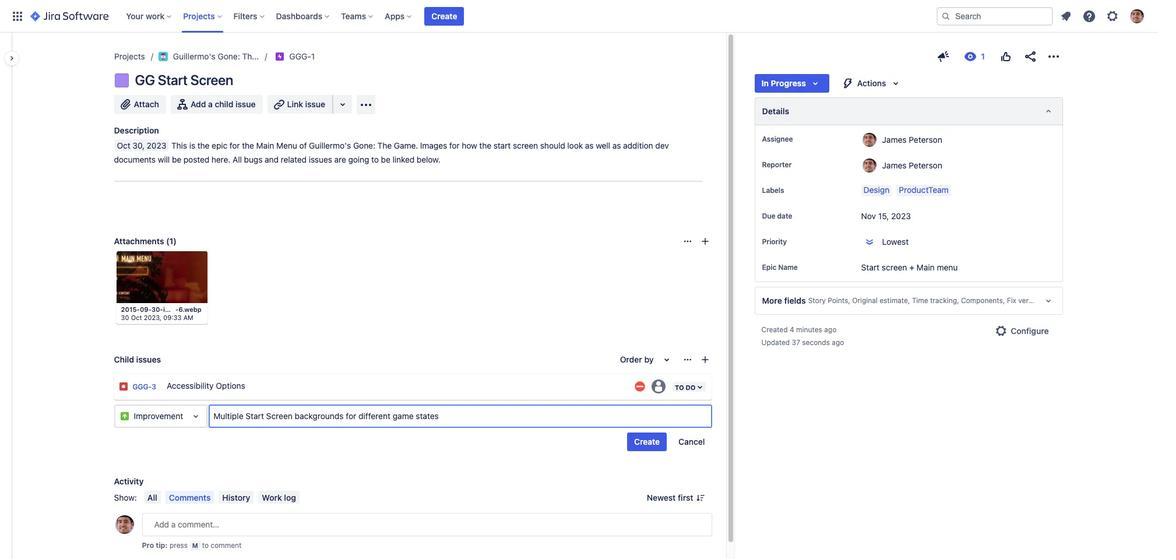 Task type: vqa. For each thing, say whether or not it's contained in the screenshot.
heading at the top of the page
no



Task type: describe. For each thing, give the bounding box(es) containing it.
create for the bottom create button
[[634, 437, 660, 447]]

order by
[[620, 355, 654, 364]]

edit color, purple selected image
[[115, 73, 129, 87]]

1 vertical spatial screen
[[882, 262, 908, 272]]

open image
[[189, 409, 203, 423]]

dev
[[656, 141, 669, 150]]

progress
[[771, 78, 806, 88]]

help image
[[1083, 9, 1097, 23]]

1 for from the left
[[230, 141, 240, 150]]

add
[[191, 99, 206, 109]]

log
[[284, 493, 296, 503]]

work log button
[[259, 491, 300, 505]]

going
[[348, 155, 369, 164]]

estimate,
[[880, 296, 911, 305]]

appswitcher icon image
[[10, 9, 24, 23]]

this
[[171, 141, 187, 150]]

filters button
[[230, 7, 269, 25]]

actions button
[[834, 74, 910, 93]]

link issue
[[287, 99, 325, 109]]

reporter
[[763, 160, 792, 169]]

newest
[[647, 493, 676, 503]]

filters
[[234, 11, 258, 21]]

configure link
[[988, 322, 1056, 341]]

productteam link
[[897, 185, 952, 197]]

how
[[462, 141, 477, 150]]

primary element
[[7, 0, 937, 32]]

created
[[762, 325, 788, 334]]

a
[[208, 99, 213, 109]]

comments
[[169, 493, 211, 503]]

ggg- for 3
[[133, 383, 152, 391]]

are
[[334, 155, 346, 164]]

0 vertical spatial start
[[158, 72, 188, 88]]

vote options: no one has voted for this issue yet. image
[[999, 50, 1013, 64]]

15,
[[879, 211, 889, 221]]

ggg-1 link
[[289, 50, 315, 64]]

(1)
[[166, 236, 177, 246]]

link
[[287, 99, 303, 109]]

1 horizontal spatial main
[[917, 262, 935, 272]]

2 james from the top
[[883, 160, 907, 170]]

game.
[[394, 141, 418, 150]]

issue type: bug image
[[119, 382, 128, 391]]

linked
[[393, 155, 415, 164]]

1 be from the left
[[172, 155, 181, 164]]

improvement image
[[120, 412, 129, 421]]

epic name
[[763, 263, 798, 272]]

1 the from the left
[[198, 141, 210, 150]]

0 horizontal spatial to
[[202, 541, 209, 550]]

your work button
[[123, 7, 176, 25]]

all inside this is the epic for the main menu of guillermo's gone: the game. images for how the start screen should look as well as addition dev documents will be posted here. all bugs and related issues are going to be linked below.
[[233, 155, 242, 164]]

create for create button inside the primary element
[[432, 11, 457, 21]]

accessibility options link
[[162, 375, 630, 398]]

dashboards button
[[273, 7, 334, 25]]

th...
[[242, 51, 259, 61]]

history button
[[219, 491, 254, 505]]

teams button
[[338, 7, 378, 25]]

order by button
[[613, 350, 681, 369]]

1 vertical spatial start
[[862, 262, 880, 272]]

dashboards
[[276, 11, 323, 21]]

assignee
[[763, 135, 793, 143]]

priority
[[763, 237, 787, 246]]

newest first button
[[640, 491, 712, 505]]

nov 15, 2023
[[862, 211, 911, 221]]

press
[[170, 541, 188, 550]]

guillermo's gone: th... link
[[159, 50, 259, 64]]

2 as from the left
[[613, 141, 621, 150]]

seconds
[[803, 338, 830, 347]]

options
[[216, 381, 245, 391]]

ggg-3
[[133, 383, 156, 391]]

search image
[[942, 11, 951, 21]]

give feedback image
[[937, 50, 951, 64]]

in progress button
[[755, 74, 830, 93]]

first
[[678, 493, 694, 503]]

2 for from the left
[[450, 141, 460, 150]]

pro
[[142, 541, 154, 550]]

attachments menu image
[[683, 237, 693, 246]]

tracking,
[[931, 296, 960, 305]]

0 vertical spatial gone:
[[218, 51, 240, 61]]

improvement
[[134, 411, 183, 421]]

more
[[763, 296, 783, 306]]

should
[[540, 141, 565, 150]]

projects for "projects" link
[[114, 51, 145, 61]]

by
[[645, 355, 654, 364]]

points,
[[828, 296, 851, 305]]

ggg-3 link
[[133, 383, 156, 391]]

Child issues field
[[210, 406, 711, 427]]

fix
[[1008, 296, 1017, 305]]

create child image
[[701, 355, 710, 364]]

menu
[[937, 262, 958, 272]]

work
[[262, 493, 282, 503]]

documents
[[114, 155, 156, 164]]

gg
[[135, 72, 155, 88]]

copy link to issue image
[[312, 51, 322, 61]]

add a child issue
[[191, 99, 256, 109]]

your profile and settings image
[[1131, 9, 1145, 23]]

menu bar containing all
[[142, 491, 302, 505]]

child issues
[[114, 355, 161, 364]]

assignee pin to top. only you can see pinned fields. image
[[796, 135, 805, 144]]

labels pin to top. only you can see pinned fields. image
[[787, 186, 796, 195]]

attach button
[[114, 95, 166, 114]]

projects button
[[180, 7, 227, 25]]

accessibility
[[167, 381, 214, 391]]

attachments (1)
[[114, 236, 177, 246]]

gone: inside this is the epic for the main menu of guillermo's gone: the game. images for how the start screen should look as well as addition dev documents will be posted here. all bugs and related issues are going to be linked below.
[[353, 141, 375, 150]]

time
[[913, 296, 929, 305]]

guillermo's inside this is the epic for the main menu of guillermo's gone: the game. images for how the start screen should look as well as addition dev documents will be posted here. all bugs and related issues are going to be linked below.
[[309, 141, 351, 150]]

related
[[281, 155, 307, 164]]

issue inside "button"
[[236, 99, 256, 109]]

newest first
[[647, 493, 694, 503]]

cancel button
[[672, 433, 712, 451]]

link issue button
[[267, 95, 334, 114]]

all inside button
[[147, 493, 157, 503]]



Task type: locate. For each thing, give the bounding box(es) containing it.
more fields element
[[755, 287, 1063, 315]]

history
[[222, 493, 250, 503]]

main up and
[[256, 141, 274, 150]]

1 horizontal spatial projects
[[183, 11, 215, 21]]

0 horizontal spatial start
[[158, 72, 188, 88]]

1 vertical spatial gone:
[[353, 141, 375, 150]]

add attachment image
[[701, 237, 710, 246]]

addition
[[623, 141, 654, 150]]

menu bar
[[142, 491, 302, 505]]

as right the 'well'
[[613, 141, 621, 150]]

guillermo's up gg start screen
[[173, 51, 215, 61]]

1 horizontal spatial as
[[613, 141, 621, 150]]

comment
[[211, 541, 242, 550]]

create button right apps dropdown button in the left top of the page
[[425, 7, 464, 25]]

ggg- inside ggg-1 link
[[289, 51, 311, 61]]

2023 right 15,
[[892, 211, 911, 221]]

peterson down the details "element"
[[909, 134, 943, 144]]

30,
[[133, 141, 145, 150]]

projects for projects popup button at top
[[183, 11, 215, 21]]

0 vertical spatial screen
[[513, 141, 538, 150]]

gone: up going
[[353, 141, 375, 150]]

create right apps dropdown button in the left top of the page
[[432, 11, 457, 21]]

fields
[[785, 296, 806, 306]]

download image
[[168, 257, 182, 271]]

as left the 'well'
[[585, 141, 594, 150]]

date
[[778, 212, 793, 220]]

details
[[763, 106, 790, 116]]

0 horizontal spatial 2023
[[147, 141, 166, 150]]

1
[[311, 51, 315, 61]]

be
[[172, 155, 181, 164], [381, 155, 391, 164]]

0 horizontal spatial create button
[[425, 7, 464, 25]]

0 vertical spatial 2023
[[147, 141, 166, 150]]

screen inside this is the epic for the main menu of guillermo's gone: the game. images for how the start screen should look as well as addition dev documents will be posted here. all bugs and related issues are going to be linked below.
[[513, 141, 538, 150]]

start screen + main menu
[[862, 262, 958, 272]]

1 horizontal spatial issues
[[309, 155, 332, 164]]

0 horizontal spatial screen
[[513, 141, 538, 150]]

1 vertical spatial main
[[917, 262, 935, 272]]

1 horizontal spatial 2023
[[892, 211, 911, 221]]

be down the
[[381, 155, 391, 164]]

peterson
[[909, 134, 943, 144], [909, 160, 943, 170]]

comments button
[[165, 491, 214, 505]]

notifications image
[[1060, 9, 1074, 23]]

add a child issue button
[[171, 95, 263, 114]]

1 vertical spatial ago
[[832, 338, 845, 347]]

create button inside primary element
[[425, 7, 464, 25]]

james up design
[[883, 160, 907, 170]]

for left how
[[450, 141, 460, 150]]

0 vertical spatial all
[[233, 155, 242, 164]]

ggg- right issue type: bug icon
[[133, 383, 152, 391]]

lowest
[[883, 237, 909, 247]]

banner containing your work
[[0, 0, 1159, 33]]

ggg-1
[[289, 51, 315, 61]]

projects link
[[114, 50, 145, 64]]

accessibility options
[[167, 381, 245, 391]]

minutes
[[797, 325, 823, 334]]

epic
[[763, 263, 777, 272]]

1 vertical spatial all
[[147, 493, 157, 503]]

due date
[[763, 212, 793, 220]]

jira software image
[[30, 9, 109, 23], [30, 9, 109, 23]]

for right epic
[[230, 141, 240, 150]]

2 james peterson from the top
[[883, 160, 943, 170]]

to inside this is the epic for the main menu of guillermo's gone: the game. images for how the start screen should look as well as addition dev documents will be posted here. all bugs and related issues are going to be linked below.
[[372, 155, 379, 164]]

issue right child
[[236, 99, 256, 109]]

m
[[192, 542, 198, 549]]

1 horizontal spatial for
[[450, 141, 460, 150]]

issues inside this is the epic for the main menu of guillermo's gone: the game. images for how the start screen should look as well as addition dev documents will be posted here. all bugs and related issues are going to be linked below.
[[309, 155, 332, 164]]

the
[[378, 141, 392, 150]]

0 horizontal spatial guillermo's
[[173, 51, 215, 61]]

0 vertical spatial guillermo's
[[173, 51, 215, 61]]

share image
[[1024, 50, 1038, 64]]

guillermo's inside the guillermo's gone: th... link
[[173, 51, 215, 61]]

show:
[[114, 493, 137, 503]]

menu
[[276, 141, 297, 150]]

2 be from the left
[[381, 155, 391, 164]]

order
[[620, 355, 643, 364]]

1 vertical spatial james peterson
[[883, 160, 943, 170]]

3
[[152, 383, 156, 391]]

issue inside button
[[305, 99, 325, 109]]

1 issue from the left
[[236, 99, 256, 109]]

1 horizontal spatial create
[[634, 437, 660, 447]]

work
[[146, 11, 165, 21]]

1 vertical spatial create
[[634, 437, 660, 447]]

1 horizontal spatial gone:
[[353, 141, 375, 150]]

sidebar navigation image
[[0, 47, 26, 70]]

profile image of james peterson image
[[115, 516, 134, 534]]

create
[[432, 11, 457, 21], [634, 437, 660, 447]]

your
[[126, 11, 144, 21]]

1 vertical spatial 2023
[[892, 211, 911, 221]]

details element
[[755, 97, 1063, 125]]

due
[[763, 212, 776, 220]]

updated
[[762, 338, 790, 347]]

be right will
[[172, 155, 181, 164]]

2 peterson from the top
[[909, 160, 943, 170]]

0 vertical spatial james peterson
[[883, 134, 943, 144]]

configure
[[1011, 326, 1049, 336]]

issue actions image
[[683, 355, 693, 364]]

link web pages and more image
[[336, 97, 350, 111]]

add app image
[[359, 98, 373, 112]]

ago up the seconds
[[825, 325, 837, 334]]

1 vertical spatial james
[[883, 160, 907, 170]]

0 horizontal spatial main
[[256, 141, 274, 150]]

0 horizontal spatial gone:
[[218, 51, 240, 61]]

projects up the edit color, purple selected image
[[114, 51, 145, 61]]

1 horizontal spatial create button
[[627, 433, 667, 451]]

to right going
[[372, 155, 379, 164]]

0 vertical spatial james
[[883, 134, 907, 144]]

priority: medium-high image
[[634, 381, 646, 392]]

start down guillermo's gone: the game image
[[158, 72, 188, 88]]

0 vertical spatial peterson
[[909, 134, 943, 144]]

0 horizontal spatial projects
[[114, 51, 145, 61]]

main inside this is the epic for the main menu of guillermo's gone: the game. images for how the start screen should look as well as addition dev documents will be posted here. all bugs and related issues are going to be linked below.
[[256, 141, 274, 150]]

0 vertical spatial create button
[[425, 7, 464, 25]]

description
[[114, 125, 159, 135]]

issues left are on the top left of page
[[309, 155, 332, 164]]

Search field
[[937, 7, 1054, 25]]

screen
[[513, 141, 538, 150], [882, 262, 908, 272]]

2023 for nov 15, 2023
[[892, 211, 911, 221]]

delete image
[[188, 257, 202, 271]]

1 horizontal spatial to
[[372, 155, 379, 164]]

2 horizontal spatial the
[[480, 141, 492, 150]]

priority pin to top. only you can see pinned fields. image
[[790, 237, 799, 247]]

0 horizontal spatial issue
[[236, 99, 256, 109]]

more fields story points, original estimate, time tracking, components, fix versions
[[763, 296, 1046, 306]]

the
[[198, 141, 210, 150], [242, 141, 254, 150], [480, 141, 492, 150]]

1 vertical spatial projects
[[114, 51, 145, 61]]

the up bugs
[[242, 141, 254, 150]]

0 horizontal spatial for
[[230, 141, 240, 150]]

apps
[[385, 11, 405, 21]]

labels
[[763, 186, 785, 195]]

epic image
[[275, 52, 285, 61]]

nov
[[862, 211, 877, 221]]

activity
[[114, 476, 144, 486]]

0 vertical spatial create
[[432, 11, 457, 21]]

0 horizontal spatial create
[[432, 11, 457, 21]]

projects
[[183, 11, 215, 21], [114, 51, 145, 61]]

the right is
[[198, 141, 210, 150]]

gone: left th...
[[218, 51, 240, 61]]

james peterson down the details "element"
[[883, 134, 943, 144]]

projects up the guillermo's gone: th... link
[[183, 11, 215, 21]]

actions image
[[1047, 50, 1061, 64]]

james down the details "element"
[[883, 134, 907, 144]]

0 horizontal spatial all
[[147, 493, 157, 503]]

start up original
[[862, 262, 880, 272]]

2023 up will
[[147, 141, 166, 150]]

create button left cancel button
[[627, 433, 667, 451]]

settings image
[[1106, 9, 1120, 23]]

attach
[[134, 99, 159, 109]]

issue right link
[[305, 99, 325, 109]]

gone:
[[218, 51, 240, 61], [353, 141, 375, 150]]

name
[[779, 263, 798, 272]]

1 horizontal spatial ggg-
[[289, 51, 311, 61]]

this is the epic for the main menu of guillermo's gone: the game. images for how the start screen should look as well as addition dev documents will be posted here. all bugs and related issues are going to be linked below.
[[114, 141, 671, 164]]

1 vertical spatial to
[[202, 541, 209, 550]]

Add a comment… field
[[142, 513, 712, 537]]

main right +
[[917, 262, 935, 272]]

ggg- left copy link to issue "icon"
[[289, 51, 311, 61]]

create left cancel
[[634, 437, 660, 447]]

gg start screen
[[135, 72, 233, 88]]

1 horizontal spatial start
[[862, 262, 880, 272]]

0 horizontal spatial issues
[[136, 355, 161, 364]]

1 vertical spatial issues
[[136, 355, 161, 364]]

as
[[585, 141, 594, 150], [613, 141, 621, 150]]

bugs
[[244, 155, 263, 164]]

2 issue from the left
[[305, 99, 325, 109]]

all
[[233, 155, 242, 164], [147, 493, 157, 503]]

versions
[[1019, 296, 1046, 305]]

will
[[158, 155, 170, 164]]

1 vertical spatial create button
[[627, 433, 667, 451]]

to right m
[[202, 541, 209, 550]]

guillermo's gone: the game image
[[159, 52, 168, 61]]

0 horizontal spatial ggg-
[[133, 383, 152, 391]]

0 vertical spatial projects
[[183, 11, 215, 21]]

ago right the seconds
[[832, 338, 845, 347]]

1 horizontal spatial screen
[[882, 262, 908, 272]]

issues right child
[[136, 355, 161, 364]]

in
[[762, 78, 769, 88]]

screen left +
[[882, 262, 908, 272]]

all right show:
[[147, 493, 157, 503]]

1 james peterson from the top
[[883, 134, 943, 144]]

0 vertical spatial issues
[[309, 155, 332, 164]]

peterson up productteam
[[909, 160, 943, 170]]

is
[[189, 141, 195, 150]]

design
[[864, 185, 890, 195]]

0 horizontal spatial be
[[172, 155, 181, 164]]

0 vertical spatial ggg-
[[289, 51, 311, 61]]

2 the from the left
[[242, 141, 254, 150]]

your work
[[126, 11, 165, 21]]

create inside primary element
[[432, 11, 457, 21]]

apps button
[[381, 7, 417, 25]]

1 horizontal spatial issue
[[305, 99, 325, 109]]

1 peterson from the top
[[909, 134, 943, 144]]

teams
[[341, 11, 366, 21]]

work log
[[262, 493, 296, 503]]

1 james from the top
[[883, 134, 907, 144]]

projects inside popup button
[[183, 11, 215, 21]]

3 the from the left
[[480, 141, 492, 150]]

issue
[[236, 99, 256, 109], [305, 99, 325, 109]]

in progress
[[762, 78, 806, 88]]

1 vertical spatial peterson
[[909, 160, 943, 170]]

epic
[[212, 141, 228, 150]]

the right how
[[480, 141, 492, 150]]

0 horizontal spatial as
[[585, 141, 594, 150]]

design link
[[862, 185, 892, 197]]

child
[[215, 99, 234, 109]]

guillermo's up are on the top left of page
[[309, 141, 351, 150]]

banner
[[0, 0, 1159, 33]]

0 vertical spatial main
[[256, 141, 274, 150]]

for
[[230, 141, 240, 150], [450, 141, 460, 150]]

0 vertical spatial to
[[372, 155, 379, 164]]

0 vertical spatial ago
[[825, 325, 837, 334]]

1 vertical spatial guillermo's
[[309, 141, 351, 150]]

1 vertical spatial ggg-
[[133, 383, 152, 391]]

1 horizontal spatial all
[[233, 155, 242, 164]]

child
[[114, 355, 134, 364]]

tip:
[[156, 541, 168, 550]]

newest first image
[[696, 493, 705, 503]]

ggg- for 1
[[289, 51, 311, 61]]

screen right start at the top
[[513, 141, 538, 150]]

attachments
[[114, 236, 164, 246]]

1 horizontal spatial guillermo's
[[309, 141, 351, 150]]

1 horizontal spatial the
[[242, 141, 254, 150]]

james peterson up productteam
[[883, 160, 943, 170]]

components,
[[962, 296, 1006, 305]]

to
[[372, 155, 379, 164], [202, 541, 209, 550]]

1 horizontal spatial be
[[381, 155, 391, 164]]

unassigned image
[[652, 380, 666, 394]]

images
[[420, 141, 447, 150]]

0 horizontal spatial the
[[198, 141, 210, 150]]

all left bugs
[[233, 155, 242, 164]]

1 as from the left
[[585, 141, 594, 150]]

2023 for oct 30, 2023
[[147, 141, 166, 150]]



